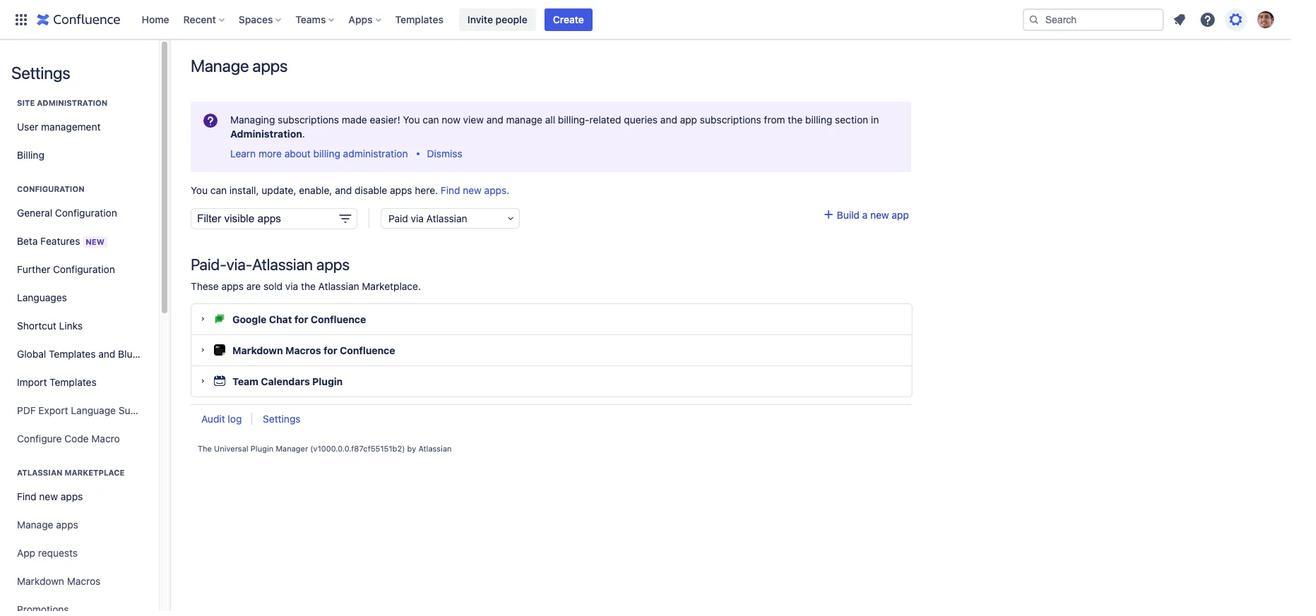 Task type: describe. For each thing, give the bounding box(es) containing it.
templates for import templates
[[50, 377, 97, 389]]

configure code macro
[[17, 433, 120, 445]]

queries
[[624, 114, 658, 126]]

pdf export language support link
[[11, 397, 155, 425]]

paid via atlassian
[[389, 213, 468, 225]]

dismiss
[[427, 148, 463, 160]]

administration inside group
[[37, 98, 108, 107]]

apps
[[349, 13, 373, 25]]

1 vertical spatial new
[[871, 209, 890, 221]]

2 subscriptions from the left
[[700, 114, 762, 126]]

1 horizontal spatial via
[[411, 213, 424, 225]]

global element
[[8, 0, 1020, 39]]

billing
[[17, 149, 44, 161]]

invite people
[[468, 13, 528, 25]]

1 horizontal spatial new
[[463, 184, 482, 196]]

related
[[590, 114, 622, 126]]

billing link
[[11, 141, 148, 170]]

now
[[442, 114, 461, 126]]

notification icon image
[[1172, 11, 1189, 28]]

find new apps link
[[11, 483, 148, 512]]

by
[[407, 444, 416, 454]]

0 vertical spatial configuration
[[17, 184, 85, 194]]

macros for markdown macros for confluence
[[286, 345, 321, 357]]

audit log link
[[201, 413, 242, 425]]

are
[[246, 280, 261, 292]]

find new apps
[[17, 491, 83, 503]]

1 horizontal spatial find
[[441, 184, 460, 196]]

managing
[[230, 114, 275, 126]]

teams button
[[291, 8, 340, 31]]

macros for markdown macros
[[67, 576, 101, 588]]

administration
[[230, 128, 302, 140]]

requests
[[38, 548, 78, 560]]

further configuration link
[[11, 256, 148, 284]]

billing-
[[558, 114, 590, 126]]

markdown macros for confluence
[[232, 345, 395, 357]]

app requests
[[17, 548, 78, 560]]

create link
[[545, 8, 593, 31]]

languages link
[[11, 284, 148, 312]]

update,
[[262, 184, 296, 196]]

and right view
[[487, 114, 504, 126]]

google chat for confluence
[[232, 314, 366, 326]]

audit log
[[201, 413, 242, 425]]

disable
[[355, 184, 387, 196]]

section
[[835, 114, 869, 126]]

search image
[[1029, 14, 1040, 25]]

1 horizontal spatial settings
[[263, 413, 301, 425]]

manager
[[276, 444, 308, 454]]

people
[[496, 13, 528, 25]]

app inside the managing subscriptions made easier! you can now view and manage all billing-related queries and app subscriptions from the billing section in administration .
[[680, 114, 698, 126]]

more
[[259, 148, 282, 160]]

log
[[228, 413, 242, 425]]

import templates
[[17, 377, 97, 389]]

google
[[232, 314, 267, 326]]

atlassian marketplace group
[[11, 454, 148, 612]]

shortcut links link
[[11, 312, 148, 341]]

sold
[[264, 280, 283, 292]]

in
[[871, 114, 879, 126]]

audit
[[201, 413, 225, 425]]

blueprints
[[118, 348, 164, 360]]

plugin for calendars
[[312, 376, 343, 388]]

invite people button
[[459, 8, 536, 31]]

you can install, update, enable, and disable apps here. find new apps.
[[191, 184, 510, 196]]

you inside the managing subscriptions made easier! you can now view and manage all billing-related queries and app subscriptions from the billing section in administration .
[[403, 114, 420, 126]]

export
[[38, 405, 68, 417]]

atlassian link
[[419, 444, 452, 454]]

and inside configuration group
[[98, 348, 115, 360]]

the universal plugin manager (v1000.0.0.f87cf55151b2) by atlassian
[[198, 444, 452, 454]]

and right queries
[[661, 114, 678, 126]]

team calendars plugin
[[232, 376, 343, 388]]

manage inside atlassian marketplace group
[[17, 519, 53, 531]]

management
[[41, 121, 101, 133]]

help icon image
[[1200, 11, 1217, 28]]

0 horizontal spatial via
[[285, 280, 298, 292]]

atlassian up google chat for confluence
[[318, 280, 359, 292]]

support
[[119, 405, 155, 417]]

further configuration
[[17, 264, 115, 276]]

language
[[71, 405, 116, 417]]

atlassian inside group
[[17, 469, 63, 478]]

managing subscriptions made easier! you can now view and manage all billing-related queries and app subscriptions from the billing section in administration .
[[230, 114, 879, 140]]

pdf export language support
[[17, 405, 155, 417]]

learn
[[230, 148, 256, 160]]

here.
[[415, 184, 438, 196]]

site administration
[[17, 98, 108, 107]]

1 subscriptions from the left
[[278, 114, 339, 126]]

confluence for google chat for confluence
[[311, 314, 366, 326]]

spaces
[[239, 13, 273, 25]]

0 vertical spatial manage apps
[[191, 56, 288, 76]]

1 vertical spatial the
[[301, 280, 316, 292]]

apps up requests
[[56, 519, 78, 531]]

0 vertical spatial settings
[[11, 63, 70, 83]]

for for chat
[[294, 314, 308, 326]]

atlassian marketplace
[[17, 469, 125, 478]]

macro
[[91, 433, 120, 445]]

links
[[59, 320, 83, 332]]

new
[[86, 237, 104, 246]]

app
[[17, 548, 35, 560]]

build
[[837, 209, 860, 221]]

learn more about billing administration link
[[230, 148, 408, 160]]

shortcut links
[[17, 320, 83, 332]]

for for macros
[[324, 345, 338, 357]]

apps left are at the top left of page
[[222, 280, 244, 292]]

about
[[285, 148, 311, 160]]

spaces button
[[234, 8, 287, 31]]



Task type: vqa. For each thing, say whether or not it's contained in the screenshot.
the apps in the Manage apps link
yes



Task type: locate. For each thing, give the bounding box(es) containing it.
0 vertical spatial you
[[403, 114, 420, 126]]

0 horizontal spatial billing
[[314, 148, 341, 160]]

0 horizontal spatial can
[[210, 184, 227, 196]]

markdown for markdown macros
[[17, 576, 64, 588]]

chat
[[269, 314, 292, 326]]

configuration for general
[[55, 207, 117, 219]]

via right paid
[[411, 213, 424, 225]]

0 horizontal spatial find
[[17, 491, 36, 503]]

templates for global templates and blueprints
[[49, 348, 96, 360]]

configuration group
[[11, 170, 164, 458]]

confluence for markdown macros for confluence
[[340, 345, 395, 357]]

0 vertical spatial billing
[[806, 114, 833, 126]]

the
[[198, 444, 212, 454]]

install,
[[230, 184, 259, 196]]

find right here.
[[441, 184, 460, 196]]

0 vertical spatial the
[[788, 114, 803, 126]]

templates up 'pdf export language support' link
[[50, 377, 97, 389]]

home link
[[137, 8, 174, 31]]

enable,
[[299, 184, 332, 196]]

0 horizontal spatial you
[[191, 184, 208, 196]]

1 horizontal spatial you
[[403, 114, 420, 126]]

templates down links
[[49, 348, 96, 360]]

1 horizontal spatial the
[[788, 114, 803, 126]]

beta
[[17, 235, 38, 247]]

0 vertical spatial find
[[441, 184, 460, 196]]

invite
[[468, 13, 493, 25]]

create
[[553, 13, 584, 25]]

and left disable
[[335, 184, 352, 196]]

manage up app
[[17, 519, 53, 531]]

1 vertical spatial manage
[[17, 519, 53, 531]]

manage
[[191, 56, 249, 76], [17, 519, 53, 531]]

general configuration
[[17, 207, 117, 219]]

confluence down marketplace.
[[340, 345, 395, 357]]

universal
[[214, 444, 248, 454]]

banner
[[0, 0, 1292, 40]]

paid-
[[191, 255, 227, 274]]

app
[[680, 114, 698, 126], [892, 209, 909, 221]]

administration up management
[[37, 98, 108, 107]]

can left now
[[423, 114, 439, 126]]

find inside find new apps link
[[17, 491, 36, 503]]

0 vertical spatial via
[[411, 213, 424, 225]]

0 vertical spatial can
[[423, 114, 439, 126]]

manage apps down spaces
[[191, 56, 288, 76]]

manage apps link
[[11, 512, 148, 540]]

these apps are sold via the atlassian marketplace.
[[191, 280, 421, 292]]

0 vertical spatial app
[[680, 114, 698, 126]]

atlassian right by on the left bottom of the page
[[419, 444, 452, 454]]

code
[[64, 433, 89, 445]]

the up google chat for confluence
[[301, 280, 316, 292]]

recent button
[[179, 8, 230, 31]]

from
[[764, 114, 786, 126]]

billing right about
[[314, 148, 341, 160]]

1 vertical spatial macros
[[67, 576, 101, 588]]

markdown inside atlassian marketplace group
[[17, 576, 64, 588]]

1 horizontal spatial manage
[[191, 56, 249, 76]]

macros down app requests link
[[67, 576, 101, 588]]

subscriptions left from
[[700, 114, 762, 126]]

global
[[17, 348, 46, 360]]

settings link
[[263, 413, 301, 425]]

import
[[17, 377, 47, 389]]

general
[[17, 207, 52, 219]]

1 vertical spatial administration
[[343, 148, 408, 160]]

configuration for further
[[53, 264, 115, 276]]

made
[[342, 114, 367, 126]]

features
[[40, 235, 80, 247]]

0 horizontal spatial macros
[[67, 576, 101, 588]]

user management link
[[11, 113, 148, 141]]

0 vertical spatial new
[[463, 184, 482, 196]]

team
[[232, 376, 259, 388]]

2 vertical spatial templates
[[50, 377, 97, 389]]

1 vertical spatial confluence
[[340, 345, 395, 357]]

can inside the managing subscriptions made easier! you can now view and manage all billing-related queries and app subscriptions from the billing section in administration .
[[423, 114, 439, 126]]

1 vertical spatial for
[[324, 345, 338, 357]]

0 vertical spatial for
[[294, 314, 308, 326]]

billing inside the managing subscriptions made easier! you can now view and manage all billing-related queries and app subscriptions from the billing section in administration .
[[806, 114, 833, 126]]

collapse sidebar image
[[154, 47, 185, 75]]

via-
[[227, 255, 252, 274]]

the
[[788, 114, 803, 126], [301, 280, 316, 292]]

0 horizontal spatial plugin
[[251, 444, 274, 454]]

find down atlassian marketplace
[[17, 491, 36, 503]]

languages
[[17, 292, 67, 304]]

1 vertical spatial can
[[210, 184, 227, 196]]

new down atlassian marketplace
[[39, 491, 58, 503]]

your profile and preferences image
[[1258, 11, 1275, 28]]

apps down spaces 'popup button' at the left top
[[253, 56, 288, 76]]

administration down easier!
[[343, 148, 408, 160]]

you left install,
[[191, 184, 208, 196]]

0 vertical spatial macros
[[286, 345, 321, 357]]

build a new app link
[[823, 209, 909, 221]]

templates right apps popup button
[[395, 13, 444, 25]]

paid-via-atlassian apps
[[191, 255, 350, 274]]

global templates and blueprints link
[[11, 341, 164, 369]]

1 vertical spatial find
[[17, 491, 36, 503]]

1 horizontal spatial app
[[892, 209, 909, 221]]

0 horizontal spatial for
[[294, 314, 308, 326]]

app right queries
[[680, 114, 698, 126]]

markdown macros link
[[11, 568, 148, 596]]

and left blueprints on the bottom left
[[98, 348, 115, 360]]

for right chat
[[294, 314, 308, 326]]

apps up these apps are sold via the atlassian marketplace.
[[317, 255, 350, 274]]

apps left here.
[[390, 184, 412, 196]]

plugin down "markdown macros for confluence"
[[312, 376, 343, 388]]

apps.
[[485, 184, 510, 196]]

1 vertical spatial manage apps
[[17, 519, 78, 531]]

marketplace.
[[362, 280, 421, 292]]

1 vertical spatial app
[[892, 209, 909, 221]]

None field
[[191, 208, 358, 230]]

1 vertical spatial billing
[[314, 148, 341, 160]]

templates
[[395, 13, 444, 25], [49, 348, 96, 360], [50, 377, 97, 389]]

0 horizontal spatial markdown
[[17, 576, 64, 588]]

app requests link
[[11, 540, 148, 568]]

1 horizontal spatial for
[[324, 345, 338, 357]]

0 horizontal spatial manage
[[17, 519, 53, 531]]

0 horizontal spatial subscriptions
[[278, 114, 339, 126]]

via right 'sold'
[[285, 280, 298, 292]]

atlassian down here.
[[427, 213, 468, 225]]

1 vertical spatial markdown
[[17, 576, 64, 588]]

calendars
[[261, 376, 310, 388]]

shortcut
[[17, 320, 56, 332]]

0 vertical spatial confluence
[[311, 314, 366, 326]]

user management
[[17, 121, 101, 133]]

configuration
[[17, 184, 85, 194], [55, 207, 117, 219], [53, 264, 115, 276]]

settings up site
[[11, 63, 70, 83]]

further
[[17, 264, 50, 276]]

1 vertical spatial plugin
[[251, 444, 274, 454]]

atlassian up 'sold'
[[252, 255, 313, 274]]

new right the a
[[871, 209, 890, 221]]

you
[[403, 114, 420, 126], [191, 184, 208, 196]]

manage
[[506, 114, 543, 126]]

confluence image
[[37, 11, 120, 28], [37, 11, 120, 28]]

1 vertical spatial you
[[191, 184, 208, 196]]

0 horizontal spatial settings
[[11, 63, 70, 83]]

configuration up new
[[55, 207, 117, 219]]

1 horizontal spatial can
[[423, 114, 439, 126]]

can left install,
[[210, 184, 227, 196]]

configuration up languages link
[[53, 264, 115, 276]]

1 vertical spatial configuration
[[55, 207, 117, 219]]

Search field
[[1023, 8, 1165, 31]]

view
[[463, 114, 484, 126]]

via
[[411, 213, 424, 225], [285, 280, 298, 292]]

dismiss link
[[427, 148, 463, 160]]

1 vertical spatial via
[[285, 280, 298, 292]]

manage down recent popup button
[[191, 56, 249, 76]]

templates inside global element
[[395, 13, 444, 25]]

0 vertical spatial administration
[[37, 98, 108, 107]]

apps
[[253, 56, 288, 76], [390, 184, 412, 196], [317, 255, 350, 274], [222, 280, 244, 292], [61, 491, 83, 503], [56, 519, 78, 531]]

settings icon image
[[1228, 11, 1245, 28]]

markdown for markdown macros for confluence
[[232, 345, 283, 357]]

2 vertical spatial new
[[39, 491, 58, 503]]

atlassian up find new apps
[[17, 469, 63, 478]]

recent
[[183, 13, 216, 25]]

and
[[487, 114, 504, 126], [661, 114, 678, 126], [335, 184, 352, 196], [98, 348, 115, 360]]

site administration group
[[11, 83, 148, 174]]

marketplace
[[65, 469, 125, 478]]

0 horizontal spatial the
[[301, 280, 316, 292]]

1 horizontal spatial plugin
[[312, 376, 343, 388]]

global templates and blueprints
[[17, 348, 164, 360]]

user
[[17, 121, 38, 133]]

for down google chat for confluence
[[324, 345, 338, 357]]

macros inside markdown macros link
[[67, 576, 101, 588]]

macros down google chat for confluence
[[286, 345, 321, 357]]

banner containing home
[[0, 0, 1292, 40]]

new inside atlassian marketplace group
[[39, 491, 58, 503]]

0 horizontal spatial manage apps
[[17, 519, 78, 531]]

you right easier!
[[403, 114, 420, 126]]

plugin for universal
[[251, 444, 274, 454]]

(v1000.0.0.f87cf55151b2)
[[310, 444, 405, 454]]

1 horizontal spatial administration
[[343, 148, 408, 160]]

settings up manager on the bottom of the page
[[263, 413, 301, 425]]

appswitcher icon image
[[13, 11, 30, 28]]

1 vertical spatial templates
[[49, 348, 96, 360]]

1 horizontal spatial macros
[[286, 345, 321, 357]]

home
[[142, 13, 169, 25]]

.
[[302, 128, 305, 140]]

confluence up "markdown macros for confluence"
[[311, 314, 366, 326]]

manage apps inside manage apps link
[[17, 519, 78, 531]]

all
[[545, 114, 556, 126]]

0 vertical spatial plugin
[[312, 376, 343, 388]]

0 horizontal spatial administration
[[37, 98, 108, 107]]

new
[[463, 184, 482, 196], [871, 209, 890, 221], [39, 491, 58, 503]]

new left apps.
[[463, 184, 482, 196]]

small image
[[823, 209, 835, 220]]

find
[[441, 184, 460, 196], [17, 491, 36, 503]]

the right from
[[788, 114, 803, 126]]

2 horizontal spatial new
[[871, 209, 890, 221]]

0 horizontal spatial new
[[39, 491, 58, 503]]

subscriptions up .
[[278, 114, 339, 126]]

0 horizontal spatial app
[[680, 114, 698, 126]]

subscriptions
[[278, 114, 339, 126], [700, 114, 762, 126]]

manage apps
[[191, 56, 288, 76], [17, 519, 78, 531]]

can
[[423, 114, 439, 126], [210, 184, 227, 196]]

1 horizontal spatial subscriptions
[[700, 114, 762, 126]]

plugin left manager on the bottom of the page
[[251, 444, 274, 454]]

apps button
[[344, 8, 387, 31]]

app right the a
[[892, 209, 909, 221]]

0 vertical spatial markdown
[[232, 345, 283, 357]]

markdown down google
[[232, 345, 283, 357]]

configuration up general
[[17, 184, 85, 194]]

1 horizontal spatial markdown
[[232, 345, 283, 357]]

0 vertical spatial templates
[[395, 13, 444, 25]]

markdown
[[232, 345, 283, 357], [17, 576, 64, 588]]

0 vertical spatial manage
[[191, 56, 249, 76]]

the inside the managing subscriptions made easier! you can now view and manage all billing-related queries and app subscriptions from the billing section in administration .
[[788, 114, 803, 126]]

1 horizontal spatial manage apps
[[191, 56, 288, 76]]

teams
[[296, 13, 326, 25]]

these
[[191, 280, 219, 292]]

find new apps. link
[[441, 184, 510, 196]]

markdown down app requests
[[17, 576, 64, 588]]

1 vertical spatial settings
[[263, 413, 301, 425]]

import templates link
[[11, 369, 148, 397]]

apps down atlassian marketplace
[[61, 491, 83, 503]]

2 vertical spatial configuration
[[53, 264, 115, 276]]

billing
[[806, 114, 833, 126], [314, 148, 341, 160]]

manage apps up app requests
[[17, 519, 78, 531]]

billing left section
[[806, 114, 833, 126]]

1 horizontal spatial billing
[[806, 114, 833, 126]]

paid
[[389, 213, 408, 225]]



